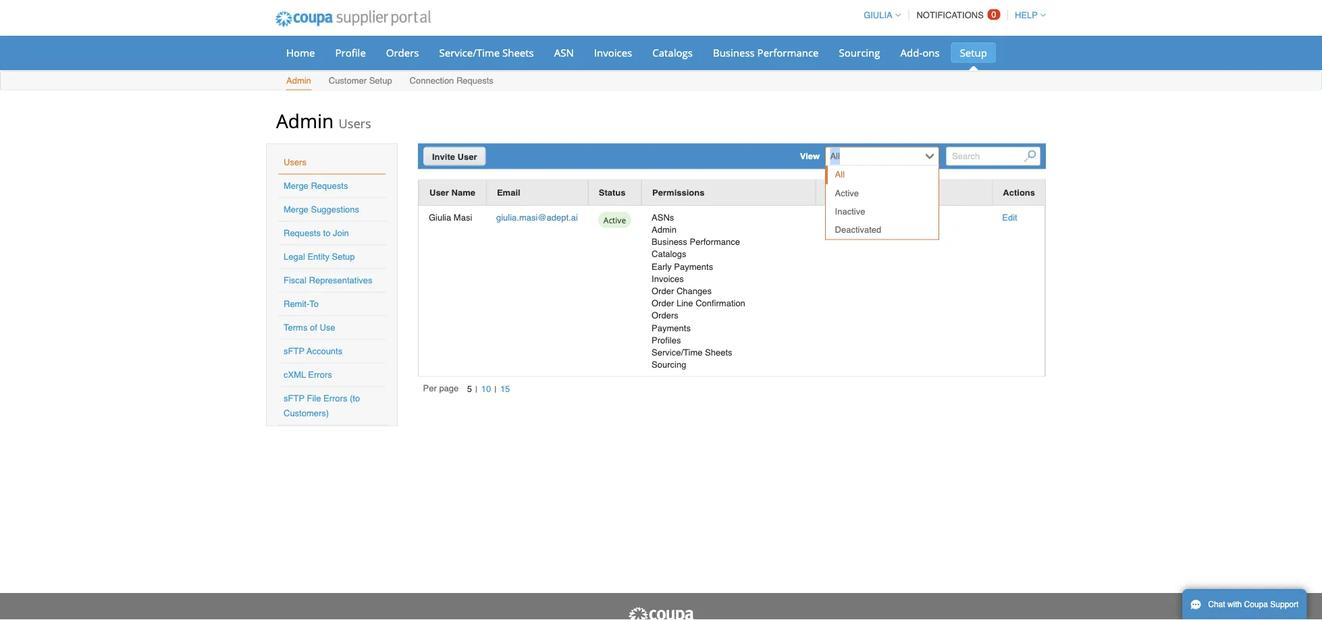 Task type: describe. For each thing, give the bounding box(es) containing it.
notifications 0
[[917, 9, 997, 20]]

help
[[1015, 10, 1038, 20]]

business inside asns admin business performance catalogs early payments invoices order changes order line confirmation orders payments profiles service/time sheets sourcing
[[652, 237, 688, 247]]

navigation containing per page
[[423, 382, 514, 397]]

5 | 10 | 15
[[467, 384, 510, 395]]

2 | from the left
[[495, 385, 497, 395]]

of
[[310, 323, 317, 333]]

0 vertical spatial payments
[[674, 262, 713, 272]]

invoices inside asns admin business performance catalogs early payments invoices order changes order line confirmation orders payments profiles service/time sheets sourcing
[[652, 274, 684, 284]]

changes
[[677, 286, 712, 296]]

notifications
[[917, 10, 984, 20]]

none
[[826, 212, 847, 223]]

inactive option
[[826, 203, 939, 221]]

profiles
[[652, 335, 681, 345]]

terms of use link
[[284, 323, 335, 333]]

connection requests link
[[409, 73, 494, 90]]

access
[[870, 188, 901, 198]]

home link
[[278, 43, 324, 63]]

giulia for giulia masi
[[429, 212, 451, 223]]

0 vertical spatial sheets
[[503, 46, 534, 59]]

legal
[[284, 252, 305, 262]]

1 vertical spatial setup
[[369, 76, 392, 86]]

requests to join
[[284, 228, 349, 238]]

cxml errors link
[[284, 370, 332, 380]]

invite user
[[432, 152, 477, 162]]

to
[[310, 299, 319, 309]]

0 vertical spatial business
[[713, 46, 755, 59]]

merge for merge suggestions
[[284, 205, 309, 215]]

15
[[500, 384, 510, 395]]

(to
[[350, 394, 360, 404]]

asn
[[554, 46, 574, 59]]

connection requests
[[410, 76, 494, 86]]

deactivated
[[835, 225, 882, 235]]

orders inside asns admin business performance catalogs early payments invoices order changes order line confirmation orders payments profiles service/time sheets sourcing
[[652, 311, 679, 321]]

sftp for sftp file errors (to customers)
[[284, 394, 305, 404]]

giulia.masi@adept.ai link
[[496, 212, 578, 223]]

support
[[1271, 601, 1299, 610]]

1 vertical spatial payments
[[652, 323, 691, 333]]

0 vertical spatial performance
[[758, 46, 819, 59]]

user inside invite user link
[[458, 152, 477, 162]]

search image
[[1024, 150, 1037, 162]]

5
[[467, 384, 472, 395]]

sourcing link
[[831, 43, 889, 63]]

service/time sheets link
[[431, 43, 543, 63]]

user inside user name button
[[430, 188, 449, 198]]

inactive
[[835, 207, 866, 217]]

to
[[323, 228, 331, 238]]

giulia.masi@adept.ai
[[496, 212, 578, 223]]

0 horizontal spatial setup
[[332, 252, 355, 262]]

0 vertical spatial service/time
[[439, 46, 500, 59]]

add-ons
[[901, 46, 940, 59]]

edit
[[1003, 212, 1018, 223]]

setup link
[[952, 43, 996, 63]]

chat with coupa support button
[[1183, 590, 1307, 621]]

permissions
[[653, 188, 705, 198]]

early
[[652, 262, 672, 272]]

5 button
[[464, 382, 476, 397]]

cxml
[[284, 370, 306, 380]]

requests to join link
[[284, 228, 349, 238]]

representatives
[[309, 276, 373, 286]]

0 vertical spatial catalogs
[[653, 46, 693, 59]]

line
[[677, 298, 693, 309]]

invoices inside "invoices" link
[[594, 46, 632, 59]]

permissions button
[[653, 186, 705, 200]]

view list box
[[826, 165, 940, 240]]

requests for merge requests
[[311, 181, 348, 191]]

customer setup
[[329, 76, 392, 86]]

sftp accounts
[[284, 347, 343, 357]]

users link
[[284, 157, 307, 168]]

email button
[[497, 186, 521, 200]]

customers)
[[284, 409, 329, 419]]

giulia masi
[[429, 212, 472, 223]]

merge requests link
[[284, 181, 348, 191]]

all
[[835, 170, 845, 180]]

asns
[[652, 212, 674, 223]]

sftp file errors (to customers) link
[[284, 394, 360, 419]]

profile link
[[327, 43, 375, 63]]

status
[[599, 188, 626, 198]]

profile
[[335, 46, 366, 59]]

10
[[481, 384, 491, 395]]

admin inside asns admin business performance catalogs early payments invoices order changes order line confirmation orders payments profiles service/time sheets sourcing
[[652, 225, 677, 235]]

sftp for sftp accounts
[[284, 347, 305, 357]]

cxml errors
[[284, 370, 332, 380]]

merge requests
[[284, 181, 348, 191]]

coupa
[[1245, 601, 1269, 610]]

business performance
[[713, 46, 819, 59]]

per
[[423, 383, 437, 394]]

sourcing inside asns admin business performance catalogs early payments invoices order changes order line confirmation orders payments profiles service/time sheets sourcing
[[652, 360, 687, 370]]

add-
[[901, 46, 923, 59]]

users inside the admin users
[[339, 115, 371, 132]]

fiscal representatives
[[284, 276, 373, 286]]

home
[[286, 46, 315, 59]]

user name
[[430, 188, 476, 198]]

invoices link
[[585, 43, 641, 63]]

2 order from the top
[[652, 298, 674, 309]]

business performance link
[[704, 43, 828, 63]]

connection
[[410, 76, 454, 86]]



Task type: vqa. For each thing, say whether or not it's contained in the screenshot.
11/15/23 04:00 PM UTC
no



Task type: locate. For each thing, give the bounding box(es) containing it.
terms
[[284, 323, 308, 333]]

errors left (to
[[324, 394, 347, 404]]

1 horizontal spatial |
[[495, 385, 497, 395]]

navigation
[[858, 2, 1046, 28], [423, 382, 514, 397]]

1 vertical spatial service/time
[[652, 348, 703, 358]]

0 vertical spatial orders
[[386, 46, 419, 59]]

2 sftp from the top
[[284, 394, 305, 404]]

0 horizontal spatial business
[[652, 237, 688, 247]]

order left line
[[652, 298, 674, 309]]

1 horizontal spatial business
[[713, 46, 755, 59]]

1 horizontal spatial performance
[[758, 46, 819, 59]]

legal entity setup
[[284, 252, 355, 262]]

2 merge from the top
[[284, 205, 309, 215]]

status button
[[599, 186, 626, 200]]

catalogs link
[[644, 43, 702, 63]]

1 vertical spatial requests
[[311, 181, 348, 191]]

2 vertical spatial requests
[[284, 228, 321, 238]]

sourcing inside sourcing 'link'
[[839, 46, 881, 59]]

invoices right asn
[[594, 46, 632, 59]]

0 vertical spatial requests
[[457, 76, 494, 86]]

performance
[[758, 46, 819, 59], [690, 237, 740, 247]]

admin down admin link
[[276, 108, 334, 133]]

0 vertical spatial navigation
[[858, 2, 1046, 28]]

1 vertical spatial sheets
[[705, 348, 733, 358]]

per page
[[423, 383, 459, 394]]

customer access button
[[827, 186, 901, 200]]

1 merge from the top
[[284, 181, 309, 191]]

2 vertical spatial admin
[[652, 225, 677, 235]]

1 vertical spatial merge
[[284, 205, 309, 215]]

admin link
[[286, 73, 312, 90]]

0 horizontal spatial giulia
[[429, 212, 451, 223]]

0 horizontal spatial coupa supplier portal image
[[266, 2, 440, 36]]

merge down users link
[[284, 181, 309, 191]]

view
[[800, 151, 820, 161]]

all option
[[826, 166, 939, 184]]

2 vertical spatial setup
[[332, 252, 355, 262]]

requests up suggestions on the top of page
[[311, 181, 348, 191]]

sheets left asn
[[503, 46, 534, 59]]

0 horizontal spatial |
[[476, 385, 478, 395]]

asn link
[[546, 43, 583, 63]]

active up inactive
[[835, 188, 859, 198]]

errors down the 'accounts'
[[308, 370, 332, 380]]

masi
[[454, 212, 472, 223]]

user left name
[[430, 188, 449, 198]]

1 vertical spatial order
[[652, 298, 674, 309]]

entity
[[308, 252, 330, 262]]

chat with coupa support
[[1209, 601, 1299, 610]]

fiscal
[[284, 276, 307, 286]]

suggestions
[[311, 205, 359, 215]]

1 vertical spatial customer
[[827, 188, 868, 198]]

confirmation
[[696, 298, 746, 309]]

coupa supplier portal image
[[266, 2, 440, 36], [628, 607, 695, 621]]

help link
[[1009, 10, 1046, 20]]

giulia left masi on the left top
[[429, 212, 451, 223]]

0
[[992, 9, 997, 20]]

1 vertical spatial active
[[604, 214, 626, 226]]

order down early
[[652, 286, 674, 296]]

1 vertical spatial invoices
[[652, 274, 684, 284]]

1 order from the top
[[652, 286, 674, 296]]

active option
[[826, 184, 939, 203]]

0 horizontal spatial orders
[[386, 46, 419, 59]]

1 horizontal spatial sourcing
[[839, 46, 881, 59]]

requests down service/time sheets link
[[457, 76, 494, 86]]

setup down notifications 0
[[960, 46, 988, 59]]

0 vertical spatial users
[[339, 115, 371, 132]]

users down customer setup link
[[339, 115, 371, 132]]

orders up connection
[[386, 46, 419, 59]]

View text field
[[827, 148, 922, 165]]

|
[[476, 385, 478, 395], [495, 385, 497, 395]]

sheets down confirmation
[[705, 348, 733, 358]]

invoices down early
[[652, 274, 684, 284]]

0 horizontal spatial active
[[604, 214, 626, 226]]

0 vertical spatial admin
[[286, 76, 311, 86]]

sheets
[[503, 46, 534, 59], [705, 348, 733, 358]]

merge suggestions
[[284, 205, 359, 215]]

1 horizontal spatial orders
[[652, 311, 679, 321]]

admin down home link
[[286, 76, 311, 86]]

1 horizontal spatial invoices
[[652, 274, 684, 284]]

sourcing down profiles
[[652, 360, 687, 370]]

deactivated option
[[826, 221, 939, 240]]

with
[[1228, 601, 1242, 610]]

service/time
[[439, 46, 500, 59], [652, 348, 703, 358]]

name
[[452, 188, 476, 198]]

edit link
[[1003, 212, 1018, 223]]

customer up inactive
[[827, 188, 868, 198]]

0 vertical spatial invoices
[[594, 46, 632, 59]]

navigation containing notifications 0
[[858, 2, 1046, 28]]

1 horizontal spatial coupa supplier portal image
[[628, 607, 695, 621]]

sftp file errors (to customers)
[[284, 394, 360, 419]]

0 horizontal spatial sheets
[[503, 46, 534, 59]]

business down asns
[[652, 237, 688, 247]]

sheets inside asns admin business performance catalogs early payments invoices order changes order line confirmation orders payments profiles service/time sheets sourcing
[[705, 348, 733, 358]]

merge down "merge requests" link
[[284, 205, 309, 215]]

1 horizontal spatial sheets
[[705, 348, 733, 358]]

1 horizontal spatial service/time
[[652, 348, 703, 358]]

1 vertical spatial users
[[284, 157, 307, 168]]

merge suggestions link
[[284, 205, 359, 215]]

customer inside button
[[827, 188, 868, 198]]

customer for customer access
[[827, 188, 868, 198]]

errors inside sftp file errors (to customers)
[[324, 394, 347, 404]]

ons
[[923, 46, 940, 59]]

1 vertical spatial catalogs
[[652, 249, 687, 259]]

user right invite
[[458, 152, 477, 162]]

Search text field
[[947, 147, 1041, 166]]

1 vertical spatial performance
[[690, 237, 740, 247]]

0 vertical spatial coupa supplier portal image
[[266, 2, 440, 36]]

| right 5
[[476, 385, 478, 395]]

sftp up cxml at bottom
[[284, 347, 305, 357]]

service/time sheets
[[439, 46, 534, 59]]

giulia up sourcing 'link'
[[864, 10, 893, 20]]

admin down asns
[[652, 225, 677, 235]]

1 vertical spatial business
[[652, 237, 688, 247]]

sftp accounts link
[[284, 347, 343, 357]]

0 vertical spatial active
[[835, 188, 859, 198]]

use
[[320, 323, 335, 333]]

merge for merge requests
[[284, 181, 309, 191]]

0 vertical spatial order
[[652, 286, 674, 296]]

catalogs up early
[[652, 249, 687, 259]]

0 vertical spatial setup
[[960, 46, 988, 59]]

1 vertical spatial admin
[[276, 108, 334, 133]]

1 vertical spatial sourcing
[[652, 360, 687, 370]]

0 horizontal spatial users
[[284, 157, 307, 168]]

payments up profiles
[[652, 323, 691, 333]]

merge
[[284, 181, 309, 191], [284, 205, 309, 215]]

1 vertical spatial coupa supplier portal image
[[628, 607, 695, 621]]

1 horizontal spatial active
[[835, 188, 859, 198]]

customer access
[[827, 188, 901, 198]]

customer down profile "link"
[[329, 76, 367, 86]]

performance inside asns admin business performance catalogs early payments invoices order changes order line confirmation orders payments profiles service/time sheets sourcing
[[690, 237, 740, 247]]

remit-to
[[284, 299, 319, 309]]

0 vertical spatial customer
[[329, 76, 367, 86]]

15 button
[[497, 382, 514, 397]]

business right catalogs link
[[713, 46, 755, 59]]

admin users
[[276, 108, 371, 133]]

sftp inside sftp file errors (to customers)
[[284, 394, 305, 404]]

page
[[439, 383, 459, 394]]

active down "status" button
[[604, 214, 626, 226]]

sourcing
[[839, 46, 881, 59], [652, 360, 687, 370]]

service/time up connection requests
[[439, 46, 500, 59]]

requests left to on the left top of page
[[284, 228, 321, 238]]

active inside button
[[604, 214, 626, 226]]

1 vertical spatial user
[[430, 188, 449, 198]]

0 horizontal spatial customer
[[329, 76, 367, 86]]

1 sftp from the top
[[284, 347, 305, 357]]

active inside option
[[835, 188, 859, 198]]

service/time down profiles
[[652, 348, 703, 358]]

1 vertical spatial navigation
[[423, 382, 514, 397]]

customer
[[329, 76, 367, 86], [827, 188, 868, 198]]

customer for customer setup
[[329, 76, 367, 86]]

1 vertical spatial giulia
[[429, 212, 451, 223]]

giulia for giulia
[[864, 10, 893, 20]]

catalogs right "invoices" link
[[653, 46, 693, 59]]

chat
[[1209, 601, 1226, 610]]

setup
[[960, 46, 988, 59], [369, 76, 392, 86], [332, 252, 355, 262]]

asns admin business performance catalogs early payments invoices order changes order line confirmation orders payments profiles service/time sheets sourcing
[[652, 212, 746, 370]]

0 horizontal spatial performance
[[690, 237, 740, 247]]

| right 10
[[495, 385, 497, 395]]

remit-
[[284, 299, 310, 309]]

email
[[497, 188, 521, 198]]

admin for admin users
[[276, 108, 334, 133]]

sftp up customers) on the bottom left of page
[[284, 394, 305, 404]]

1 | from the left
[[476, 385, 478, 395]]

file
[[307, 394, 321, 404]]

service/time inside asns admin business performance catalogs early payments invoices order changes order line confirmation orders payments profiles service/time sheets sourcing
[[652, 348, 703, 358]]

0 horizontal spatial sourcing
[[652, 360, 687, 370]]

1 horizontal spatial user
[[458, 152, 477, 162]]

1 horizontal spatial customer
[[827, 188, 868, 198]]

admin for admin
[[286, 76, 311, 86]]

legal entity setup link
[[284, 252, 355, 262]]

users up "merge requests" link
[[284, 157, 307, 168]]

1 horizontal spatial setup
[[369, 76, 392, 86]]

0 vertical spatial sftp
[[284, 347, 305, 357]]

actions
[[1003, 187, 1036, 197]]

1 vertical spatial orders
[[652, 311, 679, 321]]

active button
[[598, 211, 632, 232]]

0 horizontal spatial user
[[430, 188, 449, 198]]

invite user link
[[424, 147, 486, 166]]

0 vertical spatial merge
[[284, 181, 309, 191]]

0 vertical spatial errors
[[308, 370, 332, 380]]

catalogs inside asns admin business performance catalogs early payments invoices order changes order line confirmation orders payments profiles service/time sheets sourcing
[[652, 249, 687, 259]]

errors
[[308, 370, 332, 380], [324, 394, 347, 404]]

payments up changes on the top of the page
[[674, 262, 713, 272]]

1 horizontal spatial users
[[339, 115, 371, 132]]

setup down orders link
[[369, 76, 392, 86]]

giulia link
[[858, 10, 901, 20]]

requests for connection requests
[[457, 76, 494, 86]]

invite
[[432, 152, 455, 162]]

setup down join
[[332, 252, 355, 262]]

sourcing down giulia "link"
[[839, 46, 881, 59]]

0 vertical spatial giulia
[[864, 10, 893, 20]]

giulia
[[864, 10, 893, 20], [429, 212, 451, 223]]

user
[[458, 152, 477, 162], [430, 188, 449, 198]]

orders down line
[[652, 311, 679, 321]]

0 horizontal spatial navigation
[[423, 382, 514, 397]]

1 horizontal spatial giulia
[[864, 10, 893, 20]]

0 horizontal spatial invoices
[[594, 46, 632, 59]]

0 vertical spatial user
[[458, 152, 477, 162]]

2 horizontal spatial setup
[[960, 46, 988, 59]]

0 vertical spatial sourcing
[[839, 46, 881, 59]]

1 vertical spatial sftp
[[284, 394, 305, 404]]

1 vertical spatial errors
[[324, 394, 347, 404]]

add-ons link
[[892, 43, 949, 63]]

remit-to link
[[284, 299, 319, 309]]

accounts
[[307, 347, 343, 357]]

0 horizontal spatial service/time
[[439, 46, 500, 59]]

sftp
[[284, 347, 305, 357], [284, 394, 305, 404]]

1 horizontal spatial navigation
[[858, 2, 1046, 28]]

catalogs
[[653, 46, 693, 59], [652, 249, 687, 259]]



